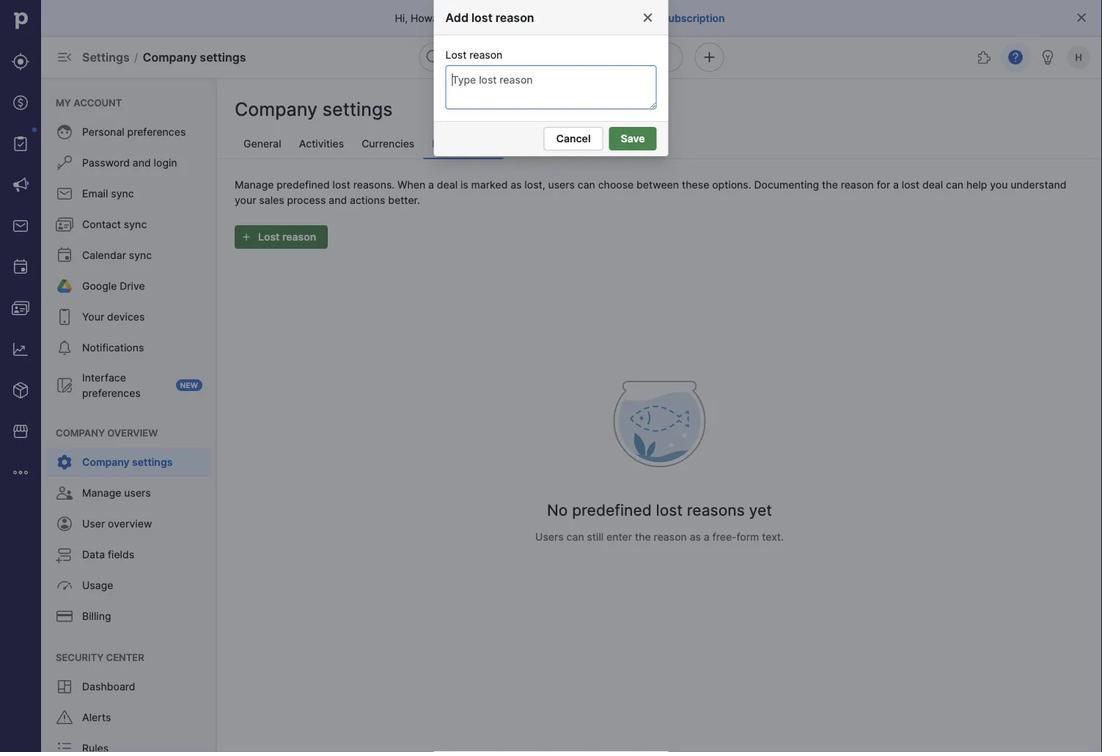 Task type: describe. For each thing, give the bounding box(es) containing it.
your inside manage predefined lost reasons. when a deal is marked as lost, users can choose between these options. documenting the reason for a lost deal can help you understand your sales process and actions better.
[[235, 194, 256, 206]]

alerts link
[[47, 703, 211, 732]]

color undefined image for company settings
[[56, 453, 73, 471]]

email
[[82, 187, 108, 200]]

insights image
[[12, 340, 29, 358]]

no predefined lost reasons yet
[[547, 500, 773, 519]]

sales assistant image
[[1040, 48, 1057, 66]]

days
[[516, 12, 539, 24]]

you
[[454, 12, 473, 24]]

1 deal from the left
[[437, 178, 458, 191]]

settings / company settings
[[82, 50, 246, 64]]

is
[[461, 178, 469, 191]]

activities
[[299, 138, 344, 150]]

center
[[106, 652, 144, 663]]

reason inside manage predefined lost reasons. when a deal is marked as lost, users can choose between these options. documenting the reason for a lost deal can help you understand your sales process and actions better.
[[841, 178, 875, 191]]

Type lost reason text field
[[446, 65, 657, 109]]

color undefined image for manage
[[56, 484, 73, 502]]

company down the interface preferences
[[56, 427, 105, 438]]

predefined for no
[[572, 500, 652, 519]]

color undefined image for user
[[56, 515, 73, 533]]

email sync
[[82, 187, 134, 200]]

color undefined image for dashboard
[[56, 678, 73, 696]]

sales inbox image
[[12, 217, 29, 235]]

users can still enter the reason as a free-form text.
[[536, 531, 784, 543]]

hi,
[[395, 12, 408, 24]]

and inside manage predefined lost reasons. when a deal is marked as lost, users can choose between these options. documenting the reason for a lost deal can help you understand your sales process and actions better.
[[329, 194, 347, 206]]

lost up users can still enter the reason as a free-form text.
[[656, 500, 683, 519]]

campaigns image
[[12, 176, 29, 194]]

menu toggle image
[[56, 48, 73, 66]]

color undefined image inside billing link
[[56, 608, 73, 625]]

you
[[991, 178, 1009, 191]]

as inside manage predefined lost reasons. when a deal is marked as lost, users can choose between these options. documenting the reason for a lost deal can help you understand your sales process and actions better.
[[511, 178, 522, 191]]

h
[[1076, 51, 1083, 63]]

1 vertical spatial lost
[[432, 138, 454, 150]]

save
[[621, 132, 645, 145]]

0 vertical spatial your
[[572, 12, 594, 24]]

sync for calendar sync
[[129, 249, 152, 262]]

lost,
[[525, 178, 546, 191]]

these
[[682, 178, 710, 191]]

google drive
[[82, 280, 145, 292]]

settings
[[82, 50, 130, 64]]

quick add image
[[701, 48, 719, 66]]

your
[[82, 311, 104, 323]]

menu for activities
[[41, 78, 217, 752]]

color undefined image for alerts
[[56, 709, 73, 726]]

color undefined image inside usage link
[[56, 577, 73, 594]]

process
[[287, 194, 326, 206]]

devices
[[107, 311, 145, 323]]

cancel
[[557, 132, 591, 145]]

preferences for personal
[[127, 126, 186, 138]]

lost reasons
[[432, 138, 495, 150]]

deals image
[[12, 94, 29, 112]]

company settings link
[[47, 448, 211, 477]]

lost reason button
[[235, 225, 328, 249]]

company overview
[[56, 427, 158, 438]]

2 deal from the left
[[923, 178, 944, 191]]

understand
[[1011, 178, 1067, 191]]

can left 'still'
[[567, 531, 585, 543]]

1 vertical spatial reasons
[[687, 500, 745, 519]]

cancel button
[[544, 127, 604, 150]]

general
[[244, 138, 282, 150]]

0 vertical spatial settings
[[200, 50, 246, 64]]

contacts image
[[12, 299, 29, 317]]

1 vertical spatial as
[[690, 531, 701, 543]]

choose
[[599, 178, 634, 191]]

can left choose
[[578, 178, 596, 191]]

marked
[[471, 178, 508, 191]]

documenting
[[755, 178, 820, 191]]

your devices link
[[47, 302, 211, 332]]

reasons.
[[353, 178, 395, 191]]

dashboard
[[82, 681, 135, 693]]

my account
[[56, 97, 122, 108]]

company settings inside "link"
[[82, 456, 173, 469]]

contact sync link
[[47, 210, 211, 239]]

data fields link
[[47, 540, 211, 569]]

color undefined image down deals image at the left top
[[12, 135, 29, 153]]

add lost reason
[[446, 10, 535, 25]]

new
[[180, 381, 198, 390]]

reason down no predefined lost reasons yet at bottom
[[654, 531, 687, 543]]

interface
[[82, 371, 126, 384]]

enter
[[607, 531, 633, 543]]

color undefined image for contact
[[56, 216, 73, 233]]

billing
[[82, 610, 111, 623]]

google
[[82, 280, 117, 292]]

options.
[[713, 178, 752, 191]]

manage for predefined
[[235, 178, 274, 191]]

sync for contact sync
[[124, 218, 147, 231]]

security center
[[56, 652, 144, 663]]

subscription
[[663, 12, 725, 24]]

actions
[[350, 194, 386, 206]]

leads image
[[12, 53, 29, 70]]

user overview
[[82, 518, 152, 530]]

free-
[[713, 531, 737, 543]]

email sync link
[[47, 179, 211, 208]]

usage
[[82, 579, 113, 592]]

close image
[[642, 12, 654, 23]]

0 vertical spatial manage
[[621, 12, 661, 24]]

reason down the have
[[470, 48, 503, 61]]

users
[[536, 531, 564, 543]]

contact sync
[[82, 218, 147, 231]]

company settings menu item
[[41, 448, 217, 477]]

reason inside button
[[282, 231, 316, 243]]

home image
[[10, 10, 32, 32]]

lost reason inside button
[[258, 231, 316, 243]]

2 horizontal spatial a
[[894, 178, 900, 191]]

0 vertical spatial company settings
[[235, 98, 393, 120]]

save button
[[609, 127, 657, 150]]



Task type: locate. For each thing, give the bounding box(es) containing it.
1 vertical spatial your
[[235, 194, 256, 206]]

deal left help
[[923, 178, 944, 191]]

lost reason inside dialog
[[446, 48, 503, 61]]

0 vertical spatial users
[[548, 178, 575, 191]]

color undefined image inside 'data fields' link
[[56, 546, 73, 564]]

color undefined image inside manage users link
[[56, 484, 73, 502]]

usage link
[[47, 571, 211, 600]]

1 horizontal spatial manage
[[235, 178, 274, 191]]

color undefined image left calendar
[[56, 247, 73, 264]]

company settings up manage users link
[[82, 456, 173, 469]]

reasons
[[456, 138, 495, 150], [687, 500, 745, 519]]

0 vertical spatial as
[[511, 178, 522, 191]]

1 vertical spatial preferences
[[82, 387, 141, 399]]

your devices
[[82, 311, 145, 323]]

1 horizontal spatial deal
[[923, 178, 944, 191]]

lost right add
[[472, 10, 493, 25]]

reason left for
[[841, 178, 875, 191]]

drive
[[120, 280, 145, 292]]

overview for user overview
[[108, 518, 152, 530]]

predefined up the process
[[277, 178, 330, 191]]

manage inside manage predefined lost reasons. when a deal is marked as lost, users can choose between these options. documenting the reason for a lost deal can help you understand your sales process and actions better.
[[235, 178, 274, 191]]

password and login link
[[47, 148, 211, 178]]

company inside "link"
[[82, 456, 130, 469]]

login
[[154, 157, 177, 169]]

sync up the drive
[[129, 249, 152, 262]]

predefined up the enter
[[572, 500, 652, 519]]

lost reason down "you"
[[446, 48, 503, 61]]

2 vertical spatial lost
[[258, 231, 280, 243]]

sync for email sync
[[111, 187, 134, 200]]

and left login
[[133, 157, 151, 169]]

color undefined image right more image at left bottom
[[56, 453, 73, 471]]

1 vertical spatial predefined
[[572, 500, 652, 519]]

the right the enter
[[635, 531, 651, 543]]

settings
[[200, 50, 246, 64], [323, 98, 393, 120], [132, 456, 173, 469]]

overview
[[107, 427, 158, 438], [108, 518, 152, 530]]

manage up sales
[[235, 178, 274, 191]]

a right when
[[429, 178, 434, 191]]

data fields
[[82, 548, 134, 561]]

h button
[[1065, 43, 1094, 72]]

menu
[[0, 0, 41, 752], [41, 78, 217, 752]]

5 color undefined image from the top
[[56, 376, 73, 394]]

lost right 'color primary inverted' icon
[[258, 231, 280, 243]]

0 vertical spatial lost
[[446, 48, 467, 61]]

3 color undefined image from the top
[[56, 247, 73, 264]]

1 vertical spatial the
[[635, 531, 651, 543]]

color undefined image inside google drive link
[[56, 277, 73, 295]]

7 color undefined image from the top
[[56, 515, 73, 533]]

0 horizontal spatial deal
[[437, 178, 458, 191]]

overview up 'data fields' link
[[108, 518, 152, 530]]

help
[[967, 178, 988, 191]]

color undefined image left user
[[56, 515, 73, 533]]

1 vertical spatial lost reason
[[258, 231, 316, 243]]

personal preferences
[[82, 126, 186, 138]]

color undefined image for password and login
[[56, 154, 73, 172]]

products image
[[12, 382, 29, 399]]

color undefined image for interface
[[56, 376, 73, 394]]

color undefined image inside "company settings" "link"
[[56, 453, 73, 471]]

have
[[476, 12, 499, 24]]

lost reason
[[446, 48, 503, 61], [258, 231, 316, 243]]

color undefined image inside password and login link
[[56, 154, 73, 172]]

account
[[73, 97, 122, 108]]

my
[[56, 97, 71, 108]]

8 color undefined image from the top
[[56, 546, 73, 564]]

color undefined image inside your devices "link"
[[56, 308, 73, 326]]

sync right email
[[111, 187, 134, 200]]

1 horizontal spatial lost reason
[[446, 48, 503, 61]]

your right in
[[572, 12, 594, 24]]

overview for company overview
[[107, 427, 158, 438]]

predefined inside manage predefined lost reasons. when a deal is marked as lost, users can choose between these options. documenting the reason for a lost deal can help you understand your sales process and actions better.
[[277, 178, 330, 191]]

lost inside button
[[258, 231, 280, 243]]

color undefined image for email
[[56, 185, 73, 203]]

company settings up the activities
[[235, 98, 393, 120]]

color undefined image left interface
[[56, 376, 73, 394]]

password
[[82, 157, 130, 169]]

password and login
[[82, 157, 177, 169]]

form
[[737, 531, 760, 543]]

personal preferences link
[[47, 117, 211, 147]]

company up general
[[235, 98, 318, 120]]

manage users
[[82, 487, 151, 499]]

4 color undefined image from the top
[[56, 308, 73, 326]]

currencies
[[362, 138, 415, 150]]

dashboard link
[[47, 672, 211, 701]]

2 color undefined image from the top
[[56, 216, 73, 233]]

reason left left
[[496, 10, 535, 25]]

0 horizontal spatial a
[[429, 178, 434, 191]]

users inside menu
[[124, 487, 151, 499]]

preferences up login
[[127, 126, 186, 138]]

company settings
[[235, 98, 393, 120], [82, 456, 173, 469]]

color undefined image inside user overview link
[[56, 515, 73, 533]]

the inside manage predefined lost reasons. when a deal is marked as lost, users can choose between these options. documenting the reason for a lost deal can help you understand your sales process and actions better.
[[823, 178, 839, 191]]

1 horizontal spatial your
[[572, 12, 594, 24]]

overview up company settings menu item at the left of the page
[[107, 427, 158, 438]]

color undefined image for data
[[56, 546, 73, 564]]

preferences down interface
[[82, 387, 141, 399]]

quick help image
[[1007, 48, 1025, 66]]

color undefined image
[[56, 123, 73, 141], [12, 135, 29, 153], [56, 154, 73, 172], [56, 277, 73, 295], [56, 339, 73, 357], [56, 453, 73, 471], [56, 678, 73, 696], [56, 709, 73, 726]]

reasons up is
[[456, 138, 495, 150]]

color undefined image for your
[[56, 308, 73, 326]]

1 horizontal spatial company settings
[[235, 98, 393, 120]]

company down company overview
[[82, 456, 130, 469]]

preferences
[[127, 126, 186, 138], [82, 387, 141, 399]]

lost right for
[[902, 178, 920, 191]]

1 vertical spatial manage
[[235, 178, 274, 191]]

google drive link
[[47, 271, 211, 301]]

your left sales
[[235, 194, 256, 206]]

color undefined image left 'password'
[[56, 154, 73, 172]]

color undefined image left manage users
[[56, 484, 73, 502]]

0 vertical spatial reasons
[[456, 138, 495, 150]]

0 vertical spatial overview
[[107, 427, 158, 438]]

color undefined image left email
[[56, 185, 73, 203]]

1 vertical spatial users
[[124, 487, 151, 499]]

users
[[548, 178, 575, 191], [124, 487, 151, 499]]

a right for
[[894, 178, 900, 191]]

0 horizontal spatial the
[[635, 531, 651, 543]]

as left lost,
[[511, 178, 522, 191]]

1 horizontal spatial a
[[704, 531, 710, 543]]

0 horizontal spatial users
[[124, 487, 151, 499]]

color undefined image inside alerts link
[[56, 709, 73, 726]]

marketplace image
[[12, 423, 29, 440]]

color undefined image
[[56, 185, 73, 203], [56, 216, 73, 233], [56, 247, 73, 264], [56, 308, 73, 326], [56, 376, 73, 394], [56, 484, 73, 502], [56, 515, 73, 533], [56, 546, 73, 564], [56, 577, 73, 594], [56, 608, 73, 625], [56, 740, 73, 752]]

better.
[[388, 194, 420, 206]]

settings inside "link"
[[132, 456, 173, 469]]

menu containing personal preferences
[[41, 78, 217, 752]]

0 vertical spatial the
[[823, 178, 839, 191]]

2 vertical spatial settings
[[132, 456, 173, 469]]

users right lost,
[[548, 178, 575, 191]]

0 vertical spatial predefined
[[277, 178, 330, 191]]

1 horizontal spatial reasons
[[687, 500, 745, 519]]

can left help
[[947, 178, 964, 191]]

the right the documenting
[[823, 178, 839, 191]]

the
[[823, 178, 839, 191], [635, 531, 651, 543]]

color undefined image left data
[[56, 546, 73, 564]]

10 color undefined image from the top
[[56, 608, 73, 625]]

1 horizontal spatial settings
[[200, 50, 246, 64]]

color undefined image inside personal preferences link
[[56, 123, 73, 141]]

lost right currencies
[[432, 138, 454, 150]]

color undefined image inside notifications link
[[56, 339, 73, 357]]

hi, howard! you have 14 days left in your  trial. manage subscription
[[395, 12, 725, 24]]

color undefined image for personal preferences
[[56, 123, 73, 141]]

lost reason down sales
[[258, 231, 316, 243]]

personal
[[82, 126, 125, 138]]

yet
[[750, 500, 773, 519]]

left
[[542, 12, 558, 24]]

manage
[[621, 12, 661, 24], [235, 178, 274, 191], [82, 487, 121, 499]]

manage users link
[[47, 478, 211, 508]]

and
[[133, 157, 151, 169], [329, 194, 347, 206]]

fields
[[108, 548, 134, 561]]

as left free- in the right of the page
[[690, 531, 701, 543]]

1 vertical spatial company settings
[[82, 456, 173, 469]]

reason
[[496, 10, 535, 25], [470, 48, 503, 61], [841, 178, 875, 191], [282, 231, 316, 243], [654, 531, 687, 543]]

add lost reason dialog
[[0, 0, 1103, 752]]

lost up actions
[[333, 178, 351, 191]]

manage right trial. at the right top of the page
[[621, 12, 661, 24]]

1 vertical spatial overview
[[108, 518, 152, 530]]

0 vertical spatial sync
[[111, 187, 134, 200]]

0 vertical spatial preferences
[[127, 126, 186, 138]]

and left actions
[[329, 194, 347, 206]]

sync down email sync link at the top of the page
[[124, 218, 147, 231]]

1 horizontal spatial as
[[690, 531, 701, 543]]

calendar sync link
[[47, 241, 211, 270]]

no
[[547, 500, 568, 519]]

0 horizontal spatial company settings
[[82, 456, 173, 469]]

manage predefined lost reasons. when a deal is marked as lost, users can choose between these options. documenting the reason for a lost deal can help you understand your sales process and actions better.
[[235, 178, 1067, 206]]

for
[[877, 178, 891, 191]]

manage up user
[[82, 487, 121, 499]]

1 color undefined image from the top
[[56, 185, 73, 203]]

data
[[82, 548, 105, 561]]

a left free- in the right of the page
[[704, 531, 710, 543]]

lost
[[472, 10, 493, 25], [333, 178, 351, 191], [902, 178, 920, 191], [656, 500, 683, 519]]

still
[[587, 531, 604, 543]]

preferences for interface
[[82, 387, 141, 399]]

0 horizontal spatial manage
[[82, 487, 121, 499]]

1 horizontal spatial predefined
[[572, 500, 652, 519]]

0 horizontal spatial your
[[235, 194, 256, 206]]

activities image
[[12, 258, 29, 276]]

deal left is
[[437, 178, 458, 191]]

predefined
[[277, 178, 330, 191], [572, 500, 652, 519]]

11 color undefined image from the top
[[56, 740, 73, 752]]

company
[[143, 50, 197, 64], [235, 98, 318, 120], [56, 427, 105, 438], [82, 456, 130, 469]]

calendar
[[82, 249, 126, 262]]

user
[[82, 518, 105, 530]]

contact
[[82, 218, 121, 231]]

security
[[56, 652, 104, 663]]

billing link
[[47, 602, 211, 631]]

sync
[[111, 187, 134, 200], [124, 218, 147, 231], [129, 249, 152, 262]]

trial.
[[597, 12, 618, 24]]

14
[[502, 12, 513, 24]]

manage subscription link
[[621, 11, 725, 25]]

0 vertical spatial and
[[133, 157, 151, 169]]

0 horizontal spatial and
[[133, 157, 151, 169]]

manage inside manage users link
[[82, 487, 121, 499]]

when
[[398, 178, 426, 191]]

color undefined image inside calendar sync link
[[56, 247, 73, 264]]

text.
[[762, 531, 784, 543]]

color undefined image down my
[[56, 123, 73, 141]]

menu for add lost reason
[[0, 0, 41, 752]]

color undefined image right insights image
[[56, 339, 73, 357]]

0 horizontal spatial settings
[[132, 456, 173, 469]]

0 horizontal spatial lost reason
[[258, 231, 316, 243]]

more image
[[12, 464, 29, 481]]

predefined for manage
[[277, 178, 330, 191]]

lost down add
[[446, 48, 467, 61]]

2 vertical spatial sync
[[129, 249, 152, 262]]

between
[[637, 178, 680, 191]]

company right /
[[143, 50, 197, 64]]

color undefined image left alerts
[[56, 709, 73, 726]]

as
[[511, 178, 522, 191], [690, 531, 701, 543]]

color undefined image for calendar
[[56, 247, 73, 264]]

9 color undefined image from the top
[[56, 577, 73, 594]]

1 vertical spatial and
[[329, 194, 347, 206]]

lost inside dialog
[[446, 48, 467, 61]]

6 color undefined image from the top
[[56, 484, 73, 502]]

color undefined image left google
[[56, 277, 73, 295]]

/
[[134, 50, 138, 64]]

2 horizontal spatial settings
[[323, 98, 393, 120]]

color undefined image for google drive
[[56, 277, 73, 295]]

0 vertical spatial lost reason
[[446, 48, 503, 61]]

color undefined image down security
[[56, 678, 73, 696]]

reason down the process
[[282, 231, 316, 243]]

1 horizontal spatial users
[[548, 178, 575, 191]]

color undefined image inside dashboard link
[[56, 678, 73, 696]]

manage for users
[[82, 487, 121, 499]]

color primary inverted image
[[238, 231, 255, 243]]

users down company settings menu item at the left of the page
[[124, 487, 151, 499]]

0 horizontal spatial reasons
[[456, 138, 495, 150]]

1 vertical spatial sync
[[124, 218, 147, 231]]

color undefined image left contact
[[56, 216, 73, 233]]

1 vertical spatial settings
[[323, 98, 393, 120]]

Search Pipedrive field
[[419, 43, 683, 72]]

color undefined image for notifications
[[56, 339, 73, 357]]

color undefined image left your
[[56, 308, 73, 326]]

add
[[446, 10, 469, 25]]

2 horizontal spatial manage
[[621, 12, 661, 24]]

color undefined image down alerts link at the bottom left of the page
[[56, 740, 73, 752]]

1 horizontal spatial and
[[329, 194, 347, 206]]

deal
[[437, 178, 458, 191], [923, 178, 944, 191]]

2 vertical spatial manage
[[82, 487, 121, 499]]

notifications link
[[47, 333, 211, 362]]

in
[[561, 12, 569, 24]]

user overview link
[[47, 509, 211, 539]]

color undefined image inside contact sync link
[[56, 216, 73, 233]]

reasons up free- in the right of the page
[[687, 500, 745, 519]]

users inside manage predefined lost reasons. when a deal is marked as lost, users can choose between these options. documenting the reason for a lost deal can help you understand your sales process and actions better.
[[548, 178, 575, 191]]

lost inside dialog
[[472, 10, 493, 25]]

0 horizontal spatial as
[[511, 178, 522, 191]]

color undefined image left usage
[[56, 577, 73, 594]]

color primary image
[[1076, 12, 1088, 23]]

0 horizontal spatial predefined
[[277, 178, 330, 191]]

color undefined image inside email sync link
[[56, 185, 73, 203]]

color undefined image left billing
[[56, 608, 73, 625]]

1 horizontal spatial the
[[823, 178, 839, 191]]

interface preferences
[[82, 371, 141, 399]]



Task type: vqa. For each thing, say whether or not it's contained in the screenshot.
You
yes



